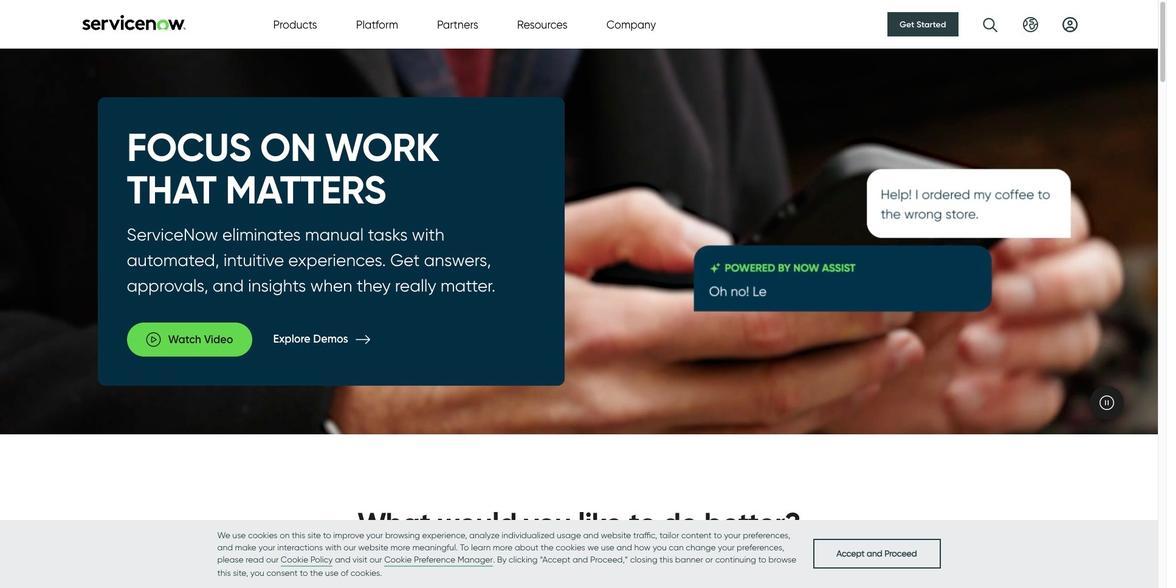 Task type: vqa. For each thing, say whether or not it's contained in the screenshot.
ServiceNow image
yes



Task type: describe. For each thing, give the bounding box(es) containing it.
select your country image
[[1023, 17, 1038, 32]]

pause ambient video element
[[1090, 386, 1124, 420]]

servicenow image
[[81, 14, 187, 30]]



Task type: locate. For each thing, give the bounding box(es) containing it.
go to servicenow account image
[[1062, 17, 1078, 32]]

pause ambient video image
[[1100, 396, 1114, 410]]



